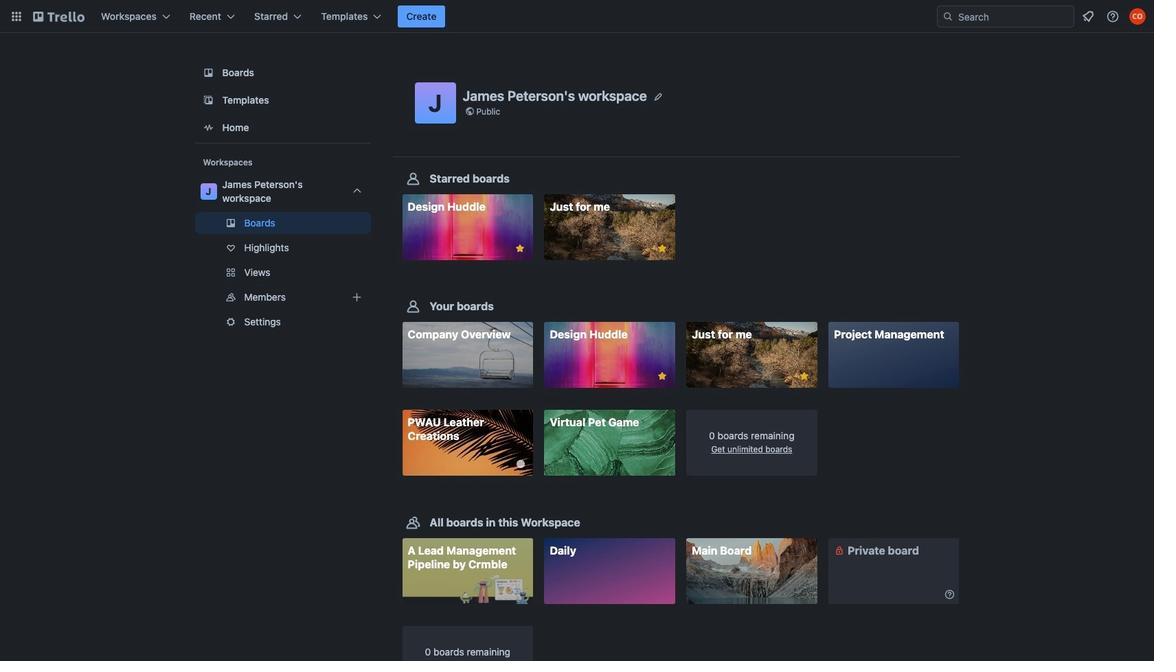 Task type: vqa. For each thing, say whether or not it's contained in the screenshot.
add image
yes



Task type: locate. For each thing, give the bounding box(es) containing it.
1 click to unstar this board. it will be removed from your starred list. image from the top
[[656, 243, 669, 255]]

sm image
[[833, 544, 847, 558]]

search image
[[943, 11, 954, 22]]

click to unstar this board. it will be removed from your starred list. image
[[514, 243, 526, 255], [798, 371, 811, 383]]

2 click to unstar this board. it will be removed from your starred list. image from the top
[[656, 371, 669, 383]]

1 vertical spatial click to unstar this board. it will be removed from your starred list. image
[[656, 371, 669, 383]]

0 vertical spatial click to unstar this board. it will be removed from your starred list. image
[[514, 243, 526, 255]]

board image
[[200, 65, 217, 81]]

1 vertical spatial click to unstar this board. it will be removed from your starred list. image
[[798, 371, 811, 383]]

open information menu image
[[1106, 10, 1120, 23]]

0 vertical spatial click to unstar this board. it will be removed from your starred list. image
[[656, 243, 669, 255]]

sm image
[[943, 588, 957, 602]]

1 horizontal spatial click to unstar this board. it will be removed from your starred list. image
[[798, 371, 811, 383]]

Search field
[[954, 7, 1074, 26]]

christina overa (christinaovera) image
[[1130, 8, 1146, 25]]

click to unstar this board. it will be removed from your starred list. image
[[656, 243, 669, 255], [656, 371, 669, 383]]



Task type: describe. For each thing, give the bounding box(es) containing it.
0 notifications image
[[1080, 8, 1097, 25]]

add image
[[349, 289, 365, 306]]

template board image
[[200, 92, 217, 109]]

0 horizontal spatial click to unstar this board. it will be removed from your starred list. image
[[514, 243, 526, 255]]

back to home image
[[33, 5, 85, 27]]

home image
[[200, 120, 217, 136]]

primary element
[[0, 0, 1155, 33]]

there is new activity on this board. image
[[517, 461, 525, 469]]



